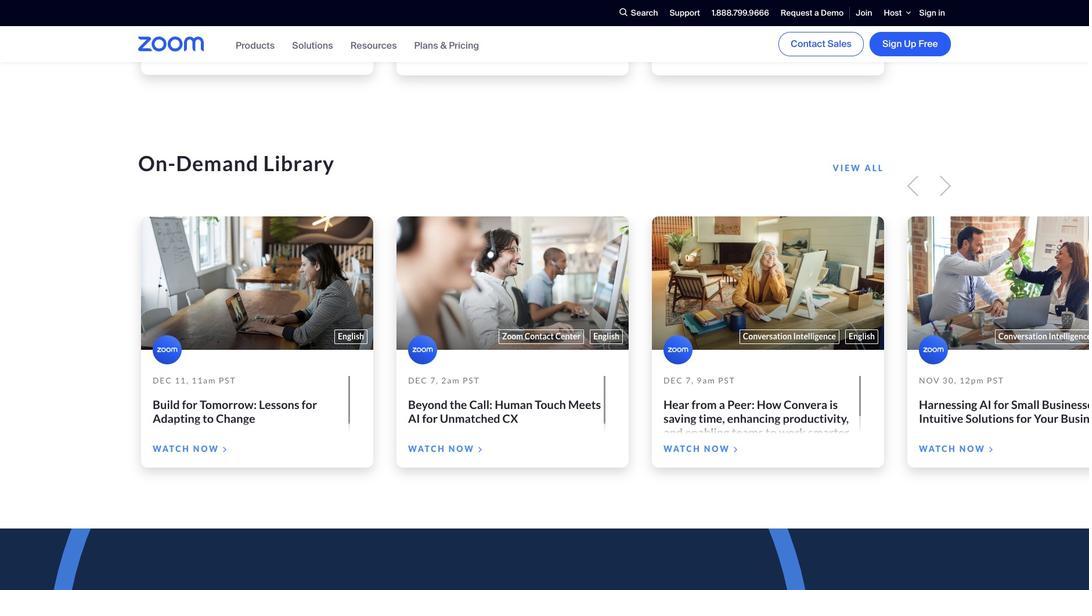 Task type: locate. For each thing, give the bounding box(es) containing it.
1 horizontal spatial sign
[[920, 7, 937, 18]]

artificial
[[804, 0, 849, 6]]

demand
[[176, 150, 259, 176]]

how
[[757, 398, 782, 412]]

0 horizontal spatial sign
[[883, 38, 902, 50]]

1 horizontal spatial intelligence
[[1049, 332, 1089, 342]]

4 watch from the left
[[919, 444, 957, 454]]

plans & pricing link
[[414, 39, 479, 52]]

watch now link
[[153, 442, 233, 456], [408, 442, 489, 456], [664, 442, 744, 456], [919, 442, 1000, 456]]

the up increase
[[430, 16, 444, 27]]

now for saving
[[704, 444, 730, 454]]

register down you
[[153, 51, 203, 61]]

1 horizontal spatial a
[[719, 398, 725, 412]]

1 watch now from the left
[[153, 444, 219, 454]]

1 horizontal spatial 7,
[[686, 376, 694, 386]]

1 dec from the left
[[153, 376, 172, 386]]

now for change
[[193, 444, 219, 454]]

enhancing
[[727, 412, 781, 425]]

a down artificial
[[815, 7, 819, 18]]

watch now link down enabling
[[664, 442, 744, 456]]

dec up beyond
[[408, 376, 428, 386]]

dec up 'hear'
[[664, 376, 683, 386]]

3 watch now link from the left
[[664, 442, 744, 456]]

sign left up
[[883, 38, 902, 50]]

the left era
[[752, 0, 769, 6]]

pst right 11am
[[219, 376, 236, 386]]

1 horizontal spatial conversation
[[999, 332, 1048, 342]]

sign for sign up free
[[883, 38, 902, 50]]

0 horizontal spatial dec
[[153, 376, 172, 386]]

1 horizontal spatial to
[[564, 16, 573, 27]]

1 watch now link from the left
[[153, 442, 233, 456]]

0 horizontal spatial conversation intelligence link
[[740, 330, 840, 344]]

1 horizontal spatial and
[[806, 6, 825, 20]]

ai inside zoom's smart ai assistant empowers you
[[225, 0, 237, 6]]

products button
[[236, 39, 275, 52]]

watch now down enabling
[[664, 444, 730, 454]]

join link
[[850, 0, 878, 26]]

hear from a peer: how convera is saving time, enhancing productivity, and enabling teams to work smarter
[[664, 398, 850, 439]]

0 horizontal spatial register
[[153, 51, 203, 61]]

0 vertical spatial and
[[806, 6, 825, 20]]

0 horizontal spatial 7,
[[430, 376, 439, 386]]

dec for hear from a peer: how convera is saving time, enhancing productivity, and enabling teams to work smarter
[[664, 376, 683, 386]]

1 conversation from the left
[[743, 332, 792, 342]]

0 horizontal spatial a
[[539, 16, 544, 27]]

in
[[740, 0, 749, 6], [939, 7, 945, 18]]

ai inside harnessing ai for small businesse
[[980, 398, 992, 412]]

watch down beyond
[[408, 444, 446, 454]]

1 horizontal spatial in
[[939, 7, 945, 18]]

contact sales link
[[779, 32, 864, 56]]

the left call:
[[450, 398, 467, 412]]

watch now for saving
[[664, 444, 730, 454]]

1 vertical spatial in
[[939, 7, 945, 18]]

pst for a
[[718, 376, 736, 386]]

register link for cybersecurity in the era of artificial intelligence: best practices and insights
[[664, 50, 728, 64]]

zoom
[[502, 332, 523, 342]]

search
[[631, 7, 658, 18]]

3 pst from the left
[[718, 376, 736, 386]]

2 horizontal spatial a
[[815, 7, 819, 18]]

2 dec from the left
[[408, 376, 428, 386]]

cybersecurity in the era of artificial intelligence: best practices and insights
[[664, 0, 849, 34]]

in inside cybersecurity in the era of artificial intelligence: best practices and insights
[[740, 0, 749, 6]]

11,
[[175, 376, 189, 386]]

the inside beyond the call: human touch meets ai for unmatched cx
[[450, 398, 467, 412]]

2 7, from the left
[[686, 376, 694, 386]]

zoom's
[[153, 0, 190, 6]]

0 horizontal spatial english
[[338, 332, 364, 342]]

2 horizontal spatial the
[[752, 0, 769, 6]]

enabling
[[685, 425, 730, 439]]

1 7, from the left
[[430, 376, 439, 386]]

watch now down harnessing
[[919, 444, 986, 454]]

1 horizontal spatial english link
[[590, 330, 623, 344]]

watch down harnessing
[[919, 444, 957, 454]]

ai
[[225, 0, 237, 6], [980, 398, 992, 412], [408, 412, 420, 425]]

ai right smart
[[225, 0, 237, 6]]

productivity!
[[444, 27, 497, 38]]

sign up free
[[920, 7, 937, 18]]

1 vertical spatial the
[[430, 16, 444, 27]]

of
[[791, 0, 801, 6]]

zoom logo image
[[138, 37, 204, 52]]

1 watch from the left
[[153, 444, 190, 454]]

zoom's smart ai assistant empowers you
[[153, 0, 342, 20]]

time,
[[699, 412, 725, 425]]

watch now for change
[[153, 444, 219, 454]]

2 conversation intelligence link from the left
[[995, 330, 1089, 344]]

support link
[[664, 0, 706, 26]]

2 conversation from the left
[[999, 332, 1048, 342]]

1 intelligence from the left
[[794, 332, 836, 342]]

dec left 11,
[[153, 376, 172, 386]]

dec for beyond the call: human touch meets ai for unmatched cx
[[408, 376, 428, 386]]

now down harnessing ai for small businesse
[[960, 444, 986, 454]]

dec 7, 2am pst
[[408, 376, 480, 386]]

and inside cybersecurity in the era of artificial intelligence: best practices and insights
[[806, 6, 825, 20]]

english link for beyond the call: human touch meets ai for unmatched cx
[[590, 330, 623, 344]]

3 dec from the left
[[664, 376, 683, 386]]

2 watch now from the left
[[408, 444, 475, 454]]

now
[[193, 444, 219, 454], [449, 444, 475, 454], [704, 444, 730, 454], [960, 444, 986, 454]]

2 vertical spatial the
[[450, 398, 467, 412]]

english for hear
[[849, 332, 875, 342]]

1 conversation intelligence from the left
[[743, 332, 836, 342]]

0 horizontal spatial the
[[430, 16, 444, 27]]

7, left "9am"
[[686, 376, 694, 386]]

0 vertical spatial the
[[752, 0, 769, 6]]

the inside cybersecurity in the era of artificial intelligence: best practices and insights
[[752, 0, 769, 6]]

4 watch now from the left
[[919, 444, 986, 454]]

4 pst from the left
[[987, 376, 1005, 386]]

nov
[[919, 376, 940, 386]]

watch
[[153, 444, 190, 454], [408, 444, 446, 454], [664, 444, 701, 454], [919, 444, 957, 454]]

2 horizontal spatial to
[[766, 425, 777, 439]]

9am
[[697, 376, 716, 386]]

for right 'build'
[[182, 398, 197, 412]]

register down plans
[[408, 52, 458, 62]]

1 horizontal spatial conversation intelligence
[[999, 332, 1089, 342]]

nov 30, 12pm pst
[[919, 376, 1005, 386]]

register down insights
[[664, 52, 714, 62]]

contact right the zoom
[[525, 332, 554, 342]]

demo
[[821, 7, 844, 18]]

pst right 2am
[[463, 376, 480, 386]]

library
[[263, 150, 335, 176]]

for
[[182, 398, 197, 412], [302, 398, 317, 412], [994, 398, 1009, 412], [422, 412, 438, 425]]

watch now link down "unmatched"
[[408, 442, 489, 456]]

0 horizontal spatial to
[[203, 412, 214, 425]]

conversation intelligence
[[743, 332, 836, 342], [999, 332, 1089, 342]]

to right "plan" on the top of page
[[564, 16, 573, 27]]

0 horizontal spatial in
[[740, 0, 749, 6]]

0 horizontal spatial english link
[[335, 330, 368, 344]]

a inside start the new year off right with a plan to increase productivity!
[[539, 16, 544, 27]]

3 watch now from the left
[[664, 444, 730, 454]]

solutions button
[[292, 39, 333, 52]]

0 horizontal spatial conversation
[[743, 332, 792, 342]]

1 pst from the left
[[219, 376, 236, 386]]

1 horizontal spatial the
[[450, 398, 467, 412]]

watch now for for
[[408, 444, 475, 454]]

watch for hear from a peer: how convera is saving time, enhancing productivity, and enabling teams to work smarter
[[664, 444, 701, 454]]

sales
[[828, 38, 852, 50]]

for left "unmatched"
[[422, 412, 438, 425]]

2 horizontal spatial english link
[[846, 330, 879, 344]]

contact sales
[[791, 38, 852, 50]]

2am
[[442, 376, 460, 386]]

to inside hear from a peer: how convera is saving time, enhancing productivity, and enabling teams to work smarter
[[766, 425, 777, 439]]

0 horizontal spatial contact
[[525, 332, 554, 342]]

1 horizontal spatial register
[[408, 52, 458, 62]]

businesse
[[1042, 398, 1089, 412]]

3 english link from the left
[[846, 330, 879, 344]]

2 now from the left
[[449, 444, 475, 454]]

1 english link from the left
[[335, 330, 368, 344]]

resources button
[[351, 39, 397, 52]]

a left "plan" on the top of page
[[539, 16, 544, 27]]

register link
[[153, 49, 217, 63], [408, 50, 472, 64], [664, 50, 728, 64]]

0 vertical spatial in
[[740, 0, 749, 6]]

1 horizontal spatial dec
[[408, 376, 428, 386]]

2 watch now link from the left
[[408, 442, 489, 456]]

human
[[495, 398, 533, 412]]

ai down 12pm
[[980, 398, 992, 412]]

4 now from the left
[[960, 444, 986, 454]]

solutions
[[292, 39, 333, 52]]

1.888.799.9666 link
[[706, 0, 775, 26]]

pst right 12pm
[[987, 376, 1005, 386]]

for left small
[[994, 398, 1009, 412]]

now down 'change'
[[193, 444, 219, 454]]

pst right "9am"
[[718, 376, 736, 386]]

1 now from the left
[[193, 444, 219, 454]]

plans & pricing
[[414, 39, 479, 52]]

ai down the dec 7, 2am pst
[[408, 412, 420, 425]]

2 watch from the left
[[408, 444, 446, 454]]

7, left 2am
[[430, 376, 439, 386]]

start
[[408, 16, 429, 27]]

watch down adapting
[[153, 444, 190, 454]]

contact down request a demo link
[[791, 38, 826, 50]]

ai inside beyond the call: human touch meets ai for unmatched cx
[[408, 412, 420, 425]]

sign in link
[[914, 0, 951, 26]]

watch now down "unmatched"
[[408, 444, 475, 454]]

on-demand library
[[138, 150, 335, 176]]

4 watch now link from the left
[[919, 442, 1000, 456]]

adapting
[[153, 412, 201, 425]]

0 horizontal spatial ai
[[225, 0, 237, 6]]

new
[[446, 16, 463, 27]]

sign in
[[920, 7, 945, 18]]

watch now link down adapting
[[153, 442, 233, 456]]

2 pst from the left
[[463, 376, 480, 386]]

a right the "from"
[[719, 398, 725, 412]]

pst
[[219, 376, 236, 386], [463, 376, 480, 386], [718, 376, 736, 386], [987, 376, 1005, 386]]

1 horizontal spatial register link
[[408, 50, 472, 64]]

1 horizontal spatial conversation intelligence link
[[995, 330, 1089, 344]]

2 horizontal spatial dec
[[664, 376, 683, 386]]

sign up free
[[883, 38, 938, 50]]

practices
[[756, 6, 804, 20]]

tomorrow:
[[200, 398, 257, 412]]

0 vertical spatial sign
[[920, 7, 937, 18]]

english link
[[335, 330, 368, 344], [590, 330, 623, 344], [846, 330, 879, 344]]

0 vertical spatial contact
[[791, 38, 826, 50]]

sign
[[920, 7, 937, 18], [883, 38, 902, 50]]

to left the work
[[766, 425, 777, 439]]

the
[[752, 0, 769, 6], [430, 16, 444, 27], [450, 398, 467, 412]]

watch now link for for
[[408, 442, 489, 456]]

3 now from the left
[[704, 444, 730, 454]]

now down enabling
[[704, 444, 730, 454]]

2 horizontal spatial register link
[[664, 50, 728, 64]]

watch down enabling
[[664, 444, 701, 454]]

conversation intelligence for first the conversation intelligence link from right
[[999, 332, 1089, 342]]

1 horizontal spatial ai
[[408, 412, 420, 425]]

2 horizontal spatial ai
[[980, 398, 992, 412]]

best
[[730, 6, 753, 20]]

host button
[[878, 0, 914, 26]]

the inside start the new year off right with a plan to increase productivity!
[[430, 16, 444, 27]]

1 horizontal spatial english
[[594, 332, 620, 342]]

2 english link from the left
[[590, 330, 623, 344]]

register link for zoom's smart ai assistant empowers you
[[153, 49, 217, 63]]

3 watch from the left
[[664, 444, 701, 454]]

conversation intelligence link
[[740, 330, 840, 344], [995, 330, 1089, 344]]

sign for sign in
[[920, 7, 937, 18]]

pst for tomorrow:
[[219, 376, 236, 386]]

zoom contact center
[[502, 332, 581, 342]]

1 vertical spatial and
[[664, 425, 683, 439]]

to left 'change'
[[203, 412, 214, 425]]

watch now down adapting
[[153, 444, 219, 454]]

2 horizontal spatial register
[[664, 52, 714, 62]]

watch for build for tomorrow: lessons for adapting to change
[[153, 444, 190, 454]]

work
[[779, 425, 806, 439]]

2 conversation intelligence from the left
[[999, 332, 1089, 342]]

3 english from the left
[[849, 332, 875, 342]]

2 english from the left
[[594, 332, 620, 342]]

english link for hear from a peer: how convera is saving time, enhancing productivity, and enabling teams to work smarter
[[846, 330, 879, 344]]

0 horizontal spatial and
[[664, 425, 683, 439]]

empowers
[[287, 0, 342, 6]]

now down "unmatched"
[[449, 444, 475, 454]]

intelligence
[[794, 332, 836, 342], [1049, 332, 1089, 342]]

change
[[216, 412, 255, 425]]

0 horizontal spatial register link
[[153, 49, 217, 63]]

0 horizontal spatial intelligence
[[794, 332, 836, 342]]

conversation for 2nd the conversation intelligence link from right
[[743, 332, 792, 342]]

1 vertical spatial sign
[[883, 38, 902, 50]]

register
[[153, 51, 203, 61], [408, 52, 458, 62], [664, 52, 714, 62]]

call:
[[469, 398, 493, 412]]

2 horizontal spatial english
[[849, 332, 875, 342]]

conversation
[[743, 332, 792, 342], [999, 332, 1048, 342]]

watch now link down harnessing
[[919, 442, 1000, 456]]

pricing
[[449, 39, 479, 52]]

to inside build for tomorrow: lessons for adapting to change
[[203, 412, 214, 425]]

to inside start the new year off right with a plan to increase productivity!
[[564, 16, 573, 27]]

in for sign
[[939, 7, 945, 18]]

0 horizontal spatial conversation intelligence
[[743, 332, 836, 342]]



Task type: describe. For each thing, give the bounding box(es) containing it.
with
[[519, 16, 537, 27]]

support
[[670, 7, 700, 18]]

from
[[692, 398, 717, 412]]

search link
[[620, 0, 664, 26]]

&
[[440, 39, 447, 52]]

beyond the call: human touch meets ai for unmatched cx
[[408, 398, 601, 425]]

teams
[[732, 425, 764, 439]]

now for for
[[449, 444, 475, 454]]

12pm
[[960, 376, 985, 386]]

smarter
[[808, 425, 850, 439]]

dec 11, 11am pst
[[153, 376, 236, 386]]

zoom contact center link
[[499, 330, 584, 344]]

saving
[[664, 412, 697, 425]]

up
[[904, 38, 917, 50]]

touch
[[535, 398, 566, 412]]

productivity,
[[783, 412, 849, 425]]

11am
[[192, 376, 216, 386]]

dec for build for tomorrow: lessons for adapting to change
[[153, 376, 172, 386]]

plan
[[545, 16, 563, 27]]

intelligence:
[[664, 6, 728, 20]]

plans
[[414, 39, 438, 52]]

insights
[[664, 20, 704, 34]]

hear
[[664, 398, 690, 412]]

request a demo link
[[775, 0, 850, 26]]

register for cybersecurity in the era of artificial intelligence: best practices and insights
[[664, 52, 714, 62]]

start the new year off right with a plan to increase productivity!
[[408, 16, 573, 38]]

build
[[153, 398, 180, 412]]

1.888.799.9666
[[712, 7, 769, 18]]

host
[[884, 8, 902, 18]]

unmatched
[[440, 412, 500, 425]]

center
[[556, 332, 581, 342]]

on-
[[138, 150, 176, 176]]

all
[[865, 163, 884, 173]]

smart
[[192, 0, 222, 6]]

watch now link for change
[[153, 442, 233, 456]]

join
[[856, 7, 873, 18]]

small
[[1012, 398, 1040, 412]]

7, for hear
[[686, 376, 694, 386]]

1 horizontal spatial contact
[[791, 38, 826, 50]]

register link for start the new year off right with a plan to increase productivity!
[[408, 50, 472, 64]]

build for tomorrow: lessons for adapting to change
[[153, 398, 317, 425]]

free
[[919, 38, 938, 50]]

register for start the new year off right with a plan to increase productivity!
[[408, 52, 458, 62]]

meets
[[568, 398, 601, 412]]

the for start the new year off right with a plan to increase productivity!
[[430, 16, 444, 27]]

era
[[771, 0, 788, 6]]

conversation for first the conversation intelligence link from right
[[999, 332, 1048, 342]]

view
[[833, 163, 862, 173]]

2 intelligence from the left
[[1049, 332, 1089, 342]]

a inside hear from a peer: how convera is saving time, enhancing productivity, and enabling teams to work smarter
[[719, 398, 725, 412]]

watch for harnessing ai for small businesse
[[919, 444, 957, 454]]

pst for for
[[987, 376, 1005, 386]]

7, for beyond
[[430, 376, 439, 386]]

you
[[153, 6, 172, 20]]

harnessing ai for small businesse
[[919, 398, 1089, 425]]

request
[[781, 7, 813, 18]]

assistant
[[239, 0, 285, 6]]

1 conversation intelligence link from the left
[[740, 330, 840, 344]]

harnessing
[[919, 398, 978, 412]]

the for beyond the call: human touch meets ai for unmatched cx
[[450, 398, 467, 412]]

cybersecurity
[[664, 0, 737, 6]]

view all
[[833, 163, 884, 173]]

request a demo
[[781, 7, 844, 18]]

conversation intelligence for 2nd the conversation intelligence link from right
[[743, 332, 836, 342]]

dec 7, 9am pst
[[664, 376, 736, 386]]

year
[[465, 16, 483, 27]]

for inside beyond the call: human touch meets ai for unmatched cx
[[422, 412, 438, 425]]

sign up free link
[[870, 32, 951, 56]]

watch now link for saving
[[664, 442, 744, 456]]

lessons
[[259, 398, 299, 412]]

products
[[236, 39, 275, 52]]

1 english from the left
[[338, 332, 364, 342]]

cx
[[503, 412, 518, 425]]

register for zoom's smart ai assistant empowers you
[[153, 51, 203, 61]]

in for cybersecurity
[[740, 0, 749, 6]]

peer:
[[728, 398, 755, 412]]

for inside harnessing ai for small businesse
[[994, 398, 1009, 412]]

pst for call:
[[463, 376, 480, 386]]

and inside hear from a peer: how convera is saving time, enhancing productivity, and enabling teams to work smarter
[[664, 425, 683, 439]]

english for beyond
[[594, 332, 620, 342]]

for right lessons
[[302, 398, 317, 412]]

1 vertical spatial contact
[[525, 332, 554, 342]]

resources
[[351, 39, 397, 52]]

right
[[498, 16, 517, 27]]

beyond
[[408, 398, 448, 412]]

watch for beyond the call: human touch meets ai for unmatched cx
[[408, 444, 446, 454]]

off
[[484, 16, 496, 27]]

increase
[[408, 27, 442, 38]]

30,
[[943, 376, 957, 386]]

is
[[830, 398, 838, 412]]



Task type: vqa. For each thing, say whether or not it's contained in the screenshot.
top recurring
no



